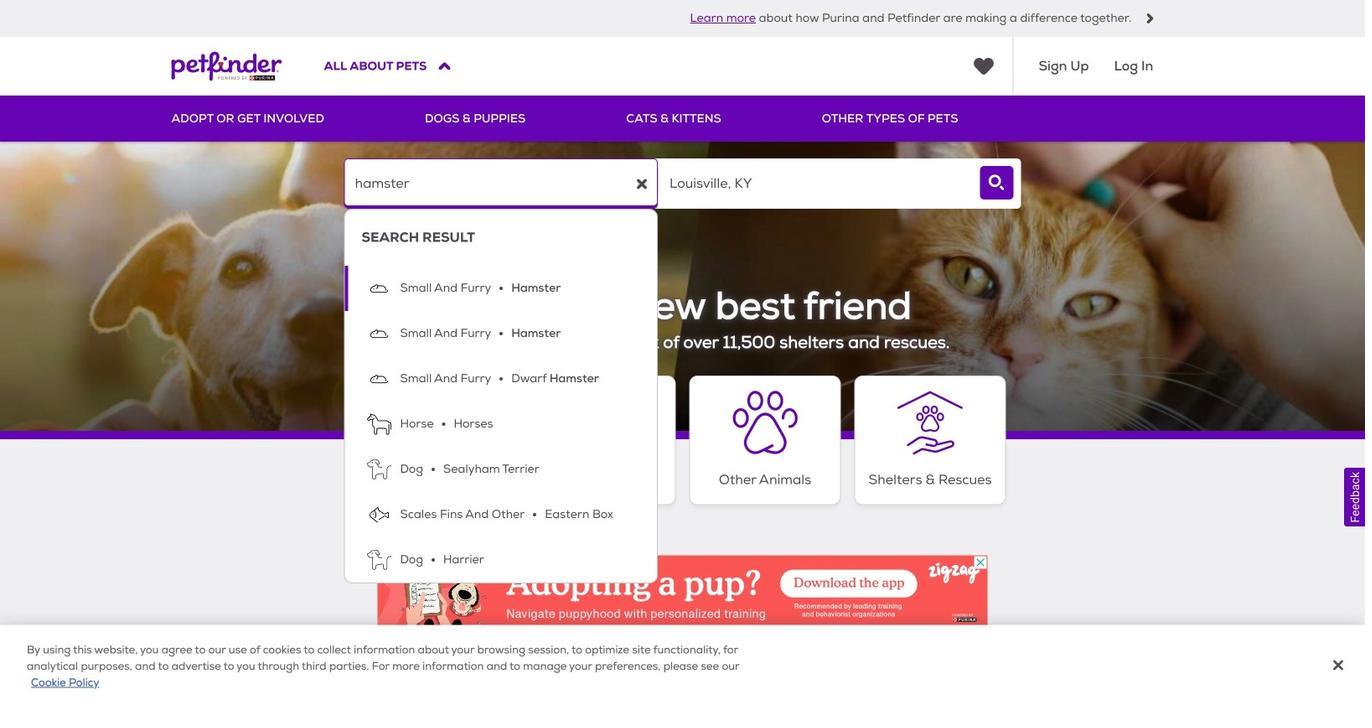 Task type: describe. For each thing, give the bounding box(es) containing it.
privacy alert dialog
[[0, 625, 1366, 710]]

9c2b2 image
[[1146, 13, 1156, 23]]

petfinder logo image
[[171, 37, 282, 96]]

Enter City, State, or ZIP text field
[[659, 158, 973, 209]]

animal search suggestions list box
[[344, 209, 658, 584]]

Search Terrier, Kitten, etc. text field
[[344, 158, 658, 209]]



Task type: locate. For each thing, give the bounding box(es) containing it.
primary element
[[171, 96, 1194, 142]]

advertisement element
[[378, 556, 988, 631]]



Task type: vqa. For each thing, say whether or not it's contained in the screenshot.
Has video IMAGE
no



